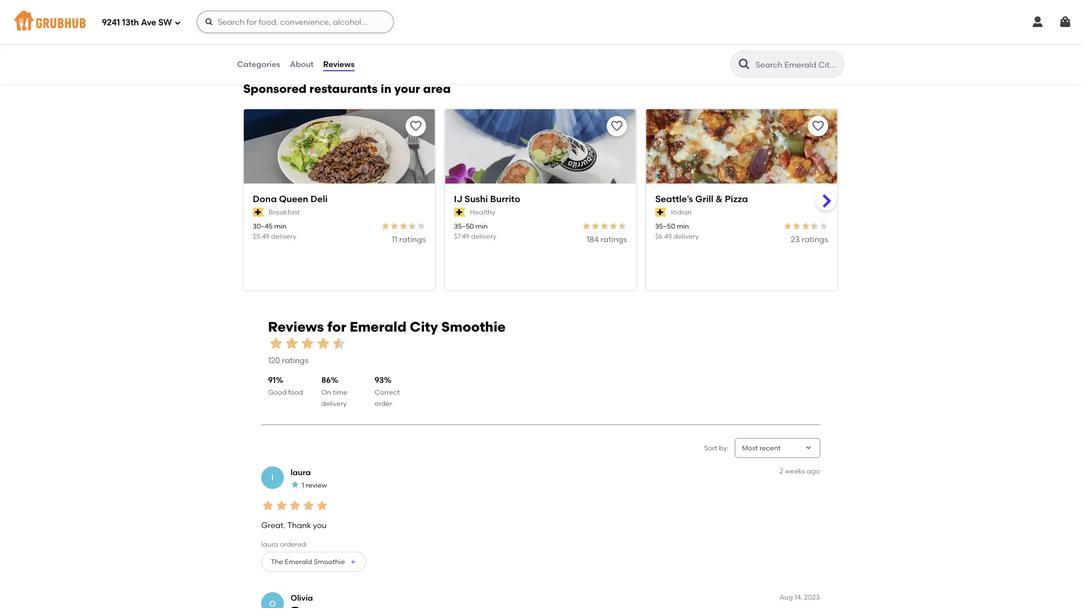 Task type: vqa. For each thing, say whether or not it's contained in the screenshot.
O'Shea's Catering Link
no



Task type: locate. For each thing, give the bounding box(es) containing it.
86 on time delivery
[[321, 376, 348, 408]]

min for sushi
[[476, 222, 488, 230]]

2 horizontal spatial save this restaurant button
[[808, 116, 829, 136]]

ij
[[454, 193, 463, 204]]

ratings right 23
[[802, 234, 829, 244]]

great.
[[261, 521, 286, 530]]

save this restaurant image for deli
[[409, 119, 423, 133]]

delivery inside 30–45 min $5.49 delivery
[[271, 232, 297, 240]]

1 35–50 from the left
[[454, 222, 474, 230]]

seattle's grill & pizza
[[655, 193, 748, 204]]

Search for food, convenience, alcohol... search field
[[197, 11, 394, 33]]

1 horizontal spatial subscription pass image
[[655, 208, 667, 217]]

120
[[268, 355, 280, 365]]

correct
[[375, 388, 400, 396]]

2 weeks ago
[[780, 467, 820, 475]]

laura up 1
[[291, 467, 311, 477]]

2 horizontal spatial svg image
[[1059, 15, 1072, 29]]

min
[[274, 222, 287, 230], [476, 222, 488, 230], [677, 222, 689, 230]]

ratings right "120"
[[282, 355, 309, 365]]

9241 13th ave sw
[[102, 18, 172, 28]]

184
[[587, 234, 599, 244]]

weeks
[[785, 467, 805, 475]]

thank
[[287, 521, 311, 530]]

healthy
[[470, 208, 495, 216]]

delivery inside 35–50 min $6.49 delivery
[[674, 232, 699, 240]]

emerald
[[350, 318, 407, 335], [285, 558, 312, 566]]

0 horizontal spatial save this restaurant image
[[409, 119, 423, 133]]

dona
[[253, 193, 277, 204]]

0 horizontal spatial laura
[[261, 540, 278, 548]]

save this restaurant button for ij sushi burrito
[[607, 116, 627, 136]]

laura for laura ordered:
[[261, 540, 278, 548]]

1 vertical spatial reviews
[[268, 318, 324, 335]]

min inside 35–50 min $7.49 delivery
[[476, 222, 488, 230]]

1 subscription pass image from the left
[[454, 208, 466, 217]]

olivia
[[291, 593, 313, 603]]

11
[[392, 234, 398, 244]]

delivery
[[271, 232, 297, 240], [471, 232, 497, 240], [674, 232, 699, 240], [321, 399, 347, 408]]

svg image
[[1031, 15, 1045, 29], [1059, 15, 1072, 29], [174, 19, 181, 26]]

&
[[716, 193, 723, 204]]

time
[[333, 388, 348, 396]]

sponsored restaurants in your area
[[243, 82, 451, 96]]

1 min from the left
[[274, 222, 287, 230]]

min for queen
[[274, 222, 287, 230]]

35–50 inside 35–50 min $7.49 delivery
[[454, 222, 474, 230]]

13th
[[122, 18, 139, 28]]

3 min from the left
[[677, 222, 689, 230]]

subscription pass image down seattle's in the right top of the page
[[655, 208, 667, 217]]

restaurants
[[310, 82, 378, 96]]

reviews up restaurants
[[323, 59, 355, 69]]

35–50
[[454, 222, 474, 230], [655, 222, 675, 230]]

smoothie inside button
[[314, 558, 345, 566]]

min inside 30–45 min $5.49 delivery
[[274, 222, 287, 230]]

aug 14, 2023
[[780, 593, 820, 601]]

delivery right $5.49
[[271, 232, 297, 240]]

2 save this restaurant image from the left
[[610, 119, 624, 133]]

35–50 up $6.49
[[655, 222, 675, 230]]

35–50 for seattle's
[[655, 222, 675, 230]]

reviews for reviews
[[323, 59, 355, 69]]

3 save this restaurant button from the left
[[808, 116, 829, 136]]

recent
[[760, 444, 781, 452]]

svg image
[[205, 17, 214, 26]]

save this restaurant button for dona queen deli
[[406, 116, 426, 136]]

save this restaurant image
[[409, 119, 423, 133], [610, 119, 624, 133]]

1 horizontal spatial smoothie
[[441, 318, 506, 335]]

2 horizontal spatial min
[[677, 222, 689, 230]]

reviews up 120 ratings at the left
[[268, 318, 324, 335]]

93 correct order
[[375, 376, 400, 408]]

2
[[780, 467, 784, 475]]

2 35–50 from the left
[[655, 222, 675, 230]]

sponsored
[[243, 82, 307, 96]]

delivery inside 35–50 min $7.49 delivery
[[471, 232, 497, 240]]

laura down great.
[[261, 540, 278, 548]]

1 vertical spatial smoothie
[[314, 558, 345, 566]]

indian
[[671, 208, 692, 216]]

grill
[[695, 193, 714, 204]]

delivery right the $7.49
[[471, 232, 497, 240]]

sort
[[704, 444, 718, 452]]

reviews button
[[323, 44, 355, 84]]

reviews inside button
[[323, 59, 355, 69]]

1 horizontal spatial save this restaurant image
[[610, 119, 624, 133]]

35–50 inside 35–50 min $6.49 delivery
[[655, 222, 675, 230]]

0 vertical spatial laura
[[291, 467, 311, 477]]

subscription pass image down ij
[[454, 208, 466, 217]]

delivery down time
[[321, 399, 347, 408]]

1 save this restaurant button from the left
[[406, 116, 426, 136]]

35–50 min $6.49 delivery
[[655, 222, 699, 240]]

aug
[[780, 593, 793, 601]]

$7.49
[[454, 232, 470, 240]]

l
[[272, 473, 274, 483]]

most recent
[[742, 444, 781, 452]]

ratings right 11
[[399, 234, 426, 244]]

0 vertical spatial smoothie
[[441, 318, 506, 335]]

delivery right $6.49
[[674, 232, 699, 240]]

0 horizontal spatial 35–50
[[454, 222, 474, 230]]

min down indian
[[677, 222, 689, 230]]

0 horizontal spatial smoothie
[[314, 558, 345, 566]]

smoothie
[[441, 318, 506, 335], [314, 558, 345, 566]]

120 ratings
[[268, 355, 309, 365]]

reviews for reviews for emerald city smoothie
[[268, 318, 324, 335]]

0 horizontal spatial emerald
[[285, 558, 312, 566]]

1 horizontal spatial save this restaurant button
[[607, 116, 627, 136]]

sort by:
[[704, 444, 729, 452]]

1 save this restaurant image from the left
[[409, 119, 423, 133]]

sushi
[[465, 193, 488, 204]]

184 ratings
[[587, 234, 627, 244]]

ratings
[[399, 234, 426, 244], [601, 234, 627, 244], [802, 234, 829, 244], [282, 355, 309, 365]]

delivery for queen
[[271, 232, 297, 240]]

1 horizontal spatial laura
[[291, 467, 311, 477]]

0 vertical spatial emerald
[[350, 318, 407, 335]]

1 vertical spatial laura
[[261, 540, 278, 548]]

star icon image
[[381, 222, 390, 231], [390, 222, 399, 231], [399, 222, 408, 231], [408, 222, 417, 231], [408, 222, 417, 231], [417, 222, 426, 231], [582, 222, 591, 231], [591, 222, 600, 231], [600, 222, 609, 231], [609, 222, 618, 231], [618, 222, 627, 231], [618, 222, 627, 231], [783, 222, 792, 231], [792, 222, 801, 231], [801, 222, 811, 231], [811, 222, 820, 231], [811, 222, 820, 231], [820, 222, 829, 231], [268, 336, 284, 352], [284, 336, 300, 352], [300, 336, 315, 352], [315, 336, 331, 352], [331, 336, 347, 352], [331, 336, 347, 352], [291, 480, 300, 489], [261, 499, 275, 512], [275, 499, 288, 512], [288, 499, 302, 512], [302, 499, 315, 512], [315, 499, 329, 512]]

deli
[[311, 193, 328, 204]]

smoothie right city
[[441, 318, 506, 335]]

emerald down ordered:
[[285, 558, 312, 566]]

2023
[[804, 593, 820, 601]]

subscription pass image for seattle's
[[655, 208, 667, 217]]

breakfast
[[269, 208, 300, 216]]

2 min from the left
[[476, 222, 488, 230]]

smoothie left plus icon
[[314, 558, 345, 566]]

min down "breakfast" on the left of the page
[[274, 222, 287, 230]]

reviews
[[323, 59, 355, 69], [268, 318, 324, 335]]

91 good food
[[268, 376, 303, 396]]

0 horizontal spatial subscription pass image
[[454, 208, 466, 217]]

save this restaurant image
[[812, 119, 825, 133]]

0 vertical spatial reviews
[[323, 59, 355, 69]]

1 vertical spatial emerald
[[285, 558, 312, 566]]

Search Emerald City Smoothie search field
[[755, 59, 841, 70]]

min down healthy
[[476, 222, 488, 230]]

ago
[[807, 467, 820, 475]]

min inside 35–50 min $6.49 delivery
[[677, 222, 689, 230]]

2 save this restaurant button from the left
[[607, 116, 627, 136]]

ij sushi burrito link
[[454, 193, 627, 205]]

emerald right the "for"
[[350, 318, 407, 335]]

subscription pass image
[[454, 208, 466, 217], [655, 208, 667, 217]]

2 subscription pass image from the left
[[655, 208, 667, 217]]

great. thank you
[[261, 521, 327, 530]]

categories button
[[237, 44, 281, 84]]

good
[[268, 388, 287, 396]]

1 horizontal spatial 35–50
[[655, 222, 675, 230]]

23
[[791, 234, 800, 244]]

35–50 up the $7.49
[[454, 222, 474, 230]]

1 horizontal spatial min
[[476, 222, 488, 230]]

ave
[[141, 18, 156, 28]]

save this restaurant button
[[406, 116, 426, 136], [607, 116, 627, 136], [808, 116, 829, 136]]

delivery for grill
[[674, 232, 699, 240]]

0 horizontal spatial save this restaurant button
[[406, 116, 426, 136]]

ratings right 184
[[601, 234, 627, 244]]

order
[[375, 399, 392, 408]]

0 horizontal spatial min
[[274, 222, 287, 230]]

laura
[[291, 467, 311, 477], [261, 540, 278, 548]]



Task type: describe. For each thing, give the bounding box(es) containing it.
35–50 min $7.49 delivery
[[454, 222, 497, 240]]

9241
[[102, 18, 120, 28]]

30–45 min $5.49 delivery
[[253, 222, 297, 240]]

1 review
[[302, 481, 327, 489]]

on
[[321, 388, 331, 396]]

dona queen deli link
[[253, 193, 426, 205]]

search icon image
[[738, 57, 751, 71]]

in
[[381, 82, 392, 96]]

86
[[321, 376, 331, 385]]

trophy icon image
[[291, 606, 300, 608]]

subscription pass image for ij
[[454, 208, 466, 217]]

plus icon image
[[350, 559, 356, 565]]

14,
[[795, 593, 803, 601]]

30–45
[[253, 222, 273, 230]]

min for grill
[[677, 222, 689, 230]]

about button
[[289, 44, 314, 84]]

seattle's
[[655, 193, 693, 204]]

burrito
[[490, 193, 521, 204]]

queen
[[279, 193, 308, 204]]

your
[[394, 82, 420, 96]]

you
[[313, 521, 327, 530]]

$5.49
[[253, 232, 270, 240]]

reviews for emerald city smoothie
[[268, 318, 506, 335]]

1
[[302, 481, 304, 489]]

1 horizontal spatial emerald
[[350, 318, 407, 335]]

ratings for ij sushi burrito
[[601, 234, 627, 244]]

91
[[268, 376, 276, 385]]

delivery inside 86 on time delivery
[[321, 399, 347, 408]]

Sort by: field
[[742, 443, 781, 453]]

delivery for sushi
[[471, 232, 497, 240]]

93
[[375, 376, 384, 385]]

for
[[327, 318, 346, 335]]

ratings for dona queen deli
[[399, 234, 426, 244]]

dona queen deli
[[253, 193, 328, 204]]

$6.49
[[655, 232, 672, 240]]

save this restaurant button for seattle's grill & pizza
[[808, 116, 829, 136]]

categories
[[237, 59, 280, 69]]

35–50 for ij
[[454, 222, 474, 230]]

most
[[742, 444, 758, 452]]

food
[[288, 388, 303, 396]]

city
[[410, 318, 438, 335]]

about
[[290, 59, 314, 69]]

11 ratings
[[392, 234, 426, 244]]

main navigation navigation
[[0, 0, 1081, 44]]

dona queen deli logo image
[[244, 109, 435, 204]]

ij sushi burrito
[[454, 193, 521, 204]]

sw
[[158, 18, 172, 28]]

laura ordered:
[[261, 540, 308, 548]]

0 horizontal spatial svg image
[[174, 19, 181, 26]]

ij sushi burrito logo image
[[445, 109, 636, 204]]

by:
[[719, 444, 729, 452]]

ratings for seattle's grill & pizza
[[802, 234, 829, 244]]

emerald inside button
[[285, 558, 312, 566]]

1 horizontal spatial svg image
[[1031, 15, 1045, 29]]

caret down icon image
[[804, 444, 813, 453]]

ordered:
[[280, 540, 308, 548]]

23 ratings
[[791, 234, 829, 244]]

subscription pass image
[[253, 208, 264, 217]]

area
[[423, 82, 451, 96]]

save this restaurant image for burrito
[[610, 119, 624, 133]]

seattle's grill & pizza link
[[655, 193, 829, 205]]

pizza
[[725, 193, 748, 204]]

review
[[306, 481, 327, 489]]

seattle's grill & pizza logo image
[[646, 109, 838, 204]]

laura for laura
[[291, 467, 311, 477]]

the emerald smoothie
[[271, 558, 345, 566]]

the
[[271, 558, 283, 566]]

the emerald smoothie button
[[261, 552, 366, 572]]



